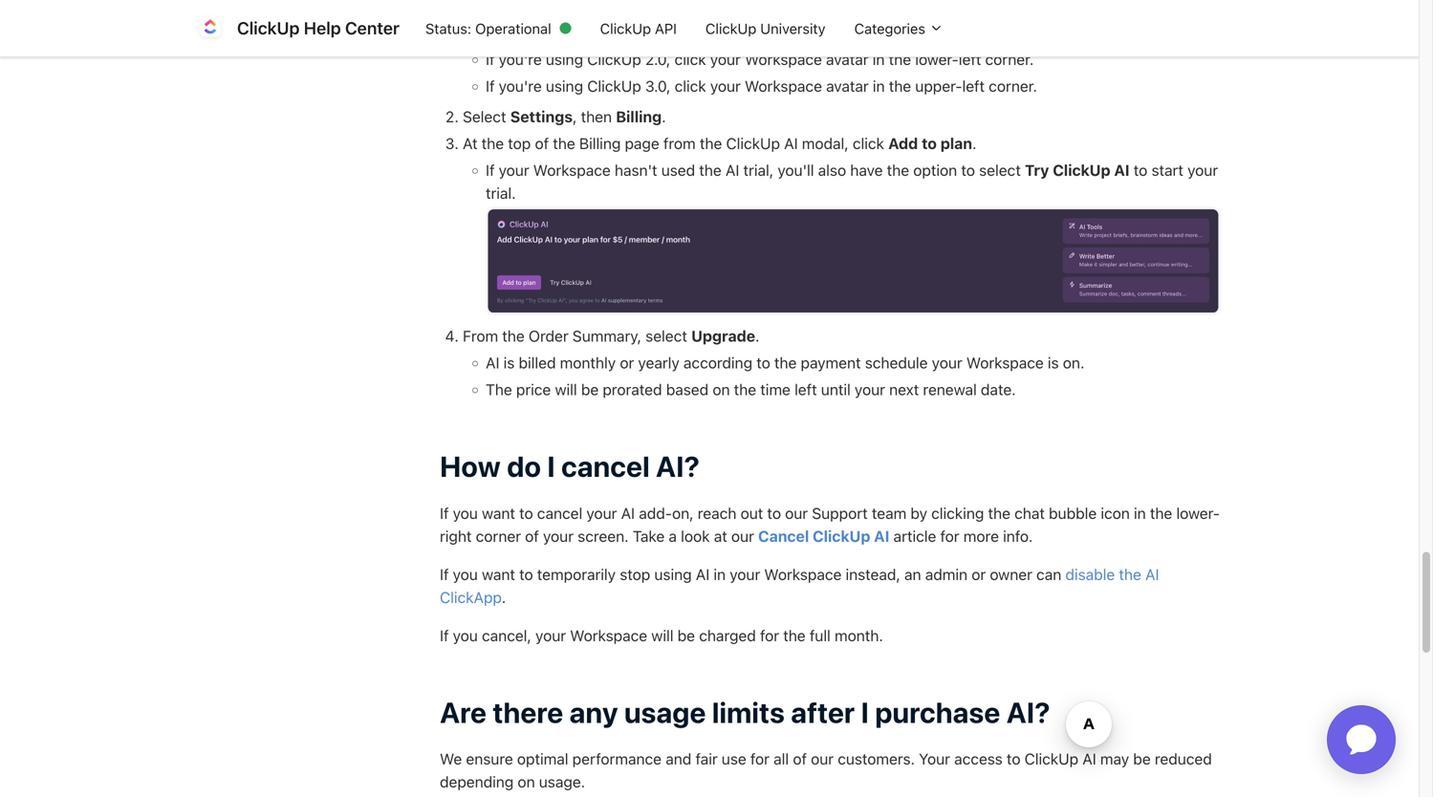 Task type: locate. For each thing, give the bounding box(es) containing it.
lower- right icon at the right of page
[[1176, 504, 1220, 522]]

if inside if you want to cancel your ai add-on, reach out to our support team by clicking the chat bubble icon in the lower- right corner of your screen. take a look at our
[[440, 504, 449, 522]]

start
[[1152, 161, 1183, 179]]

is left billed
[[503, 354, 515, 372]]

for right 'charged'
[[760, 627, 779, 645]]

more
[[963, 527, 999, 545]]

you up clickapp on the left
[[453, 565, 478, 584]]

of right corner
[[525, 527, 539, 545]]

for down clicking
[[940, 527, 959, 545]]

you up right
[[453, 504, 478, 522]]

help
[[304, 18, 341, 38]]

you down clickapp on the left
[[453, 627, 478, 645]]

1 vertical spatial cancel
[[537, 504, 582, 522]]

using
[[546, 50, 583, 68], [546, 77, 583, 95], [654, 565, 692, 584]]

1 vertical spatial lower-
[[1176, 504, 1220, 522]]

article
[[893, 527, 936, 545]]

2 you're from the top
[[499, 77, 542, 95]]

be inside the we ensure optimal performance and fair use for all of our customers. your access to clickup ai may be reduced depending on usage.
[[1133, 750, 1151, 768]]

clicking
[[931, 504, 984, 522]]

be down monthly
[[581, 381, 599, 399]]

0 vertical spatial for
[[940, 527, 959, 545]]

left inside the from the order summary, select upgrade . ai is billed monthly or yearly according to the payment schedule your workspace is on. the price will be prorated based on the time left until your next renewal date.
[[795, 381, 817, 399]]

categories
[[854, 20, 929, 37]]

1 vertical spatial of
[[525, 527, 539, 545]]

your up at the top of the billing page from the clickup ai modal, click add to plan .
[[710, 77, 741, 95]]

customers.
[[838, 750, 915, 768]]

clickup help center
[[237, 18, 400, 38]]

want up clickapp on the left
[[482, 565, 515, 584]]

0 vertical spatial select
[[979, 161, 1021, 179]]

ai inside disable the ai clickapp
[[1145, 565, 1159, 584]]

avatar up modal,
[[826, 77, 869, 95]]

be right may
[[1133, 750, 1151, 768]]

if down clickapp on the left
[[440, 627, 449, 645]]

0 vertical spatial using
[[546, 50, 583, 68]]

0 horizontal spatial or
[[620, 354, 634, 372]]

2 vertical spatial be
[[1133, 750, 1151, 768]]

if up trial.
[[486, 161, 495, 179]]

1 horizontal spatial is
[[1048, 354, 1059, 372]]

1 vertical spatial using
[[546, 77, 583, 95]]

cancel inside if you want to cancel your ai add-on, reach out to our support team by clicking the chat bubble icon in the lower- right corner of your screen. take a look at our
[[537, 504, 582, 522]]

categories button
[[840, 10, 958, 46]]

2 horizontal spatial be
[[1133, 750, 1151, 768]]

have
[[850, 161, 883, 179]]

on down "optimal"
[[518, 773, 535, 791]]

cancel clickup ai link
[[758, 527, 889, 545]]

to inside the we ensure optimal performance and fair use for all of our customers. your access to clickup ai may be reduced depending on usage.
[[1007, 750, 1021, 768]]

will
[[555, 381, 577, 399], [651, 627, 674, 645]]

your right start
[[1187, 161, 1218, 179]]

1 vertical spatial for
[[760, 627, 779, 645]]

0 horizontal spatial on
[[518, 773, 535, 791]]

your down clickup university
[[710, 50, 741, 68]]

0 horizontal spatial our
[[731, 527, 754, 545]]

2 vertical spatial our
[[811, 750, 834, 768]]

screenshot showing clickup ai modal with the add to plan and try clickup ai buttons. image
[[486, 205, 1224, 317]]

0 horizontal spatial is
[[503, 354, 515, 372]]

application
[[1304, 683, 1419, 797]]

to left start
[[1134, 161, 1148, 179]]

1 horizontal spatial be
[[678, 627, 695, 645]]

left up upper-
[[959, 50, 981, 68]]

left up plan
[[962, 77, 985, 95]]

select up yearly
[[645, 327, 687, 345]]

our up "cancel"
[[785, 504, 808, 522]]

prorated
[[603, 381, 662, 399]]

select
[[463, 108, 506, 126]]

to right add
[[922, 134, 937, 153]]

if up clickapp on the left
[[440, 565, 449, 584]]

0 vertical spatial or
[[620, 354, 634, 372]]

1 you're from the top
[[499, 50, 542, 68]]

1 horizontal spatial i
[[861, 695, 869, 729]]

workspace inside the from the order summary, select upgrade . ai is billed monthly or yearly according to the payment schedule your workspace is on. the price will be prorated based on the time left until your next renewal date.
[[966, 354, 1044, 372]]

used
[[661, 161, 695, 179]]

lower- up upper-
[[915, 50, 959, 68]]

1 you from the top
[[453, 504, 478, 522]]

select left try
[[979, 161, 1021, 179]]

2 vertical spatial left
[[795, 381, 817, 399]]

1 vertical spatial select
[[645, 327, 687, 345]]

will right price
[[555, 381, 577, 399]]

want up corner
[[482, 504, 515, 522]]

summary,
[[572, 327, 641, 345]]

info.
[[1003, 527, 1033, 545]]

1 vertical spatial left
[[962, 77, 985, 95]]

2 vertical spatial you
[[453, 627, 478, 645]]

1 vertical spatial you're
[[499, 77, 542, 95]]

0 horizontal spatial select
[[645, 327, 687, 345]]

on down according
[[713, 381, 730, 399]]

click right 3.0,
[[675, 77, 706, 95]]

if up select
[[486, 77, 495, 95]]

ai? right purchase
[[1006, 695, 1050, 729]]

at
[[714, 527, 727, 545]]

lower- inside if you want to cancel your ai add-on, reach out to our support team by clicking the chat bubble icon in the lower- right corner of your screen. take a look at our
[[1176, 504, 1220, 522]]

ai left may
[[1083, 750, 1096, 768]]

corner.
[[985, 50, 1034, 68], [989, 77, 1037, 95]]

on,
[[672, 504, 694, 522]]

a
[[669, 527, 677, 545]]

ai up you'll
[[784, 134, 798, 153]]

is left on.
[[1048, 354, 1059, 372]]

if for if you want to cancel your ai add-on, reach out to our support team by clicking the chat bubble icon in the lower- right corner of your screen. take a look at our
[[440, 504, 449, 522]]

screen.
[[578, 527, 629, 545]]

clickup left may
[[1025, 750, 1079, 768]]

2 avatar from the top
[[826, 77, 869, 95]]

click up have on the top right
[[853, 134, 884, 153]]

cancel down how do i cancel ai?
[[537, 504, 582, 522]]

2 horizontal spatial our
[[811, 750, 834, 768]]

full
[[810, 627, 831, 645]]

depending
[[440, 773, 514, 791]]

1 vertical spatial our
[[731, 527, 754, 545]]

want inside if you want to cancel your ai add-on, reach out to our support team by clicking the chat bubble icon in the lower- right corner of your screen. take a look at our
[[482, 504, 515, 522]]

0 vertical spatial lower-
[[915, 50, 959, 68]]

how
[[440, 450, 501, 483]]

or right 'admin'
[[972, 565, 986, 584]]

1 vertical spatial on
[[518, 773, 535, 791]]

the
[[486, 381, 512, 399]]

want for cancel
[[482, 504, 515, 522]]

you
[[453, 504, 478, 522], [453, 565, 478, 584], [453, 627, 478, 645]]

avatar down categories
[[826, 50, 869, 68]]

0 vertical spatial our
[[785, 504, 808, 522]]

our right "at"
[[731, 527, 754, 545]]

1 vertical spatial avatar
[[826, 77, 869, 95]]

1 avatar from the top
[[826, 50, 869, 68]]

icon
[[1101, 504, 1130, 522]]

or up the prorated
[[620, 354, 634, 372]]

if you want to temporarily stop using ai in your workspace instead, an admin or owner can
[[440, 565, 1065, 584]]

the
[[889, 50, 911, 68], [889, 77, 911, 95], [482, 134, 504, 153], [553, 134, 575, 153], [700, 134, 722, 153], [699, 161, 722, 179], [887, 161, 909, 179], [502, 327, 525, 345], [774, 354, 797, 372], [734, 381, 756, 399], [988, 504, 1010, 522], [1150, 504, 1172, 522], [1119, 565, 1141, 584], [783, 627, 806, 645]]

schedule
[[865, 354, 928, 372]]

0 vertical spatial corner.
[[985, 50, 1034, 68]]

ai? up on,
[[656, 450, 700, 483]]

usage.
[[539, 773, 585, 791]]

in inside if you want to cancel your ai add-on, reach out to our support team by clicking the chat bubble icon in the lower- right corner of your screen. take a look at our
[[1134, 504, 1146, 522]]

our right all
[[811, 750, 834, 768]]

from
[[663, 134, 696, 153]]

clickup left university
[[705, 20, 756, 37]]

to up time
[[756, 354, 770, 372]]

clickup left api
[[600, 20, 651, 37]]

clickapp
[[440, 588, 502, 607]]

1 horizontal spatial ai?
[[1006, 695, 1050, 729]]

billing up page
[[616, 108, 662, 126]]

0 vertical spatial on
[[713, 381, 730, 399]]

left left the until
[[795, 381, 817, 399]]

chat
[[1014, 504, 1045, 522]]

0 horizontal spatial lower-
[[915, 50, 959, 68]]

on inside the we ensure optimal performance and fair use for all of our customers. your access to clickup ai may be reduced depending on usage.
[[518, 773, 535, 791]]

may
[[1100, 750, 1129, 768]]

clickup
[[237, 18, 300, 38], [600, 20, 651, 37], [705, 20, 756, 37], [587, 50, 641, 68], [587, 77, 641, 95], [726, 134, 780, 153], [1053, 161, 1111, 179], [813, 527, 870, 545], [1025, 750, 1079, 768]]

0 horizontal spatial be
[[581, 381, 599, 399]]

your up temporarily
[[543, 527, 574, 545]]

disable the ai clickapp link
[[440, 565, 1159, 607]]

stop
[[620, 565, 650, 584]]

.
[[662, 108, 666, 126], [972, 134, 977, 153], [755, 327, 760, 345], [502, 588, 506, 607]]

1 horizontal spatial lower-
[[1176, 504, 1220, 522]]

you're up settings
[[499, 77, 542, 95]]

then
[[581, 108, 612, 126]]

be
[[581, 381, 599, 399], [678, 627, 695, 645], [1133, 750, 1151, 768]]

0 vertical spatial want
[[482, 504, 515, 522]]

top
[[508, 134, 531, 153]]

0 vertical spatial you're
[[499, 50, 542, 68]]

center
[[345, 18, 400, 38]]

owner
[[990, 565, 1032, 584]]

lower-
[[915, 50, 959, 68], [1176, 504, 1220, 522]]

clickup up trial,
[[726, 134, 780, 153]]

to inside the from the order summary, select upgrade . ai is billed monthly or yearly according to the payment schedule your workspace is on. the price will be prorated based on the time left until your next renewal date.
[[756, 354, 770, 372]]

cancel clickup ai article for more info.
[[758, 527, 1033, 545]]

2 you from the top
[[453, 565, 478, 584]]

click
[[463, 23, 497, 42]]

0 horizontal spatial ai?
[[656, 450, 700, 483]]

on
[[713, 381, 730, 399], [518, 773, 535, 791]]

cancel,
[[482, 627, 531, 645]]

1 vertical spatial will
[[651, 627, 674, 645]]

you're down the operational
[[499, 50, 542, 68]]

0 horizontal spatial i
[[547, 450, 555, 483]]

look
[[681, 527, 710, 545]]

will left 'charged'
[[651, 627, 674, 645]]

left
[[959, 50, 981, 68], [962, 77, 985, 95], [795, 381, 817, 399]]

using for want
[[654, 565, 692, 584]]

billing
[[616, 108, 662, 126], [579, 134, 621, 153]]

0 vertical spatial click
[[675, 50, 706, 68]]

your inside the to start your trial.
[[1187, 161, 1218, 179]]

be left 'charged'
[[678, 627, 695, 645]]

2 want from the top
[[482, 565, 515, 584]]

select
[[979, 161, 1021, 179], [645, 327, 687, 345]]

2 vertical spatial of
[[793, 750, 807, 768]]

2 vertical spatial using
[[654, 565, 692, 584]]

3 you from the top
[[453, 627, 478, 645]]

0 vertical spatial will
[[555, 381, 577, 399]]

your right cancel,
[[535, 627, 566, 645]]

for left all
[[750, 750, 770, 768]]

0 vertical spatial be
[[581, 381, 599, 399]]

your
[[919, 750, 950, 768]]

you for if you want to temporarily stop using ai in your workspace instead, an admin or owner can
[[453, 565, 478, 584]]

. inside the from the order summary, select upgrade . ai is billed monthly or yearly according to the payment schedule your workspace is on. the price will be prorated based on the time left until your next renewal date.
[[755, 327, 760, 345]]

billing down then
[[579, 134, 621, 153]]

if up right
[[440, 504, 449, 522]]

of right top in the top of the page
[[535, 134, 549, 153]]

out
[[741, 504, 763, 522]]

ai
[[784, 134, 798, 153], [726, 161, 739, 179], [1114, 161, 1130, 179], [486, 354, 499, 372], [621, 504, 635, 522], [874, 527, 889, 545], [696, 565, 710, 584], [1145, 565, 1159, 584], [1083, 750, 1096, 768]]

1 horizontal spatial on
[[713, 381, 730, 399]]

1 vertical spatial want
[[482, 565, 515, 584]]

0 vertical spatial of
[[535, 134, 549, 153]]

ai?
[[656, 450, 700, 483], [1006, 695, 1050, 729]]

are there any usage limits after i purchase ai?
[[440, 695, 1050, 729]]

workspace
[[535, 23, 613, 42], [745, 50, 822, 68], [745, 77, 822, 95], [533, 161, 611, 179], [966, 354, 1044, 372], [764, 565, 842, 584], [570, 627, 647, 645]]

ai left trial,
[[726, 161, 739, 179]]

1 vertical spatial you
[[453, 565, 478, 584]]

all
[[774, 750, 789, 768]]

2 is from the left
[[1048, 354, 1059, 372]]

1 horizontal spatial select
[[979, 161, 1021, 179]]

you inside if you want to cancel your ai add-on, reach out to our support team by clicking the chat bubble icon in the lower- right corner of your screen. take a look at our
[[453, 504, 478, 522]]

0 vertical spatial avatar
[[826, 50, 869, 68]]

ai inside if you want to cancel your ai add-on, reach out to our support team by clicking the chat bubble icon in the lower- right corner of your screen. take a look at our
[[621, 504, 635, 522]]

i right after
[[861, 695, 869, 729]]

if down click
[[486, 50, 495, 68]]

to right access
[[1007, 750, 1021, 768]]

ai down look
[[696, 565, 710, 584]]

ai inside the we ensure optimal performance and fair use for all of our customers. your access to clickup ai may be reduced depending on usage.
[[1083, 750, 1096, 768]]

i right do
[[547, 450, 555, 483]]

0 vertical spatial you
[[453, 504, 478, 522]]

if
[[486, 50, 495, 68], [486, 77, 495, 95], [486, 161, 495, 179], [440, 504, 449, 522], [440, 565, 449, 584], [440, 627, 449, 645]]

1 vertical spatial billing
[[579, 134, 621, 153]]

for inside the we ensure optimal performance and fair use for all of our customers. your access to clickup ai may be reduced depending on usage.
[[750, 750, 770, 768]]

2 vertical spatial for
[[750, 750, 770, 768]]

1 horizontal spatial or
[[972, 565, 986, 584]]

ai right disable
[[1145, 565, 1159, 584]]

i
[[547, 450, 555, 483], [861, 695, 869, 729]]

ai up the
[[486, 354, 499, 372]]

click right 2.0, in the top left of the page
[[675, 50, 706, 68]]

time
[[760, 381, 791, 399]]

1 vertical spatial or
[[972, 565, 986, 584]]

add-
[[639, 504, 672, 522]]

want for temporarily
[[482, 565, 515, 584]]

0 horizontal spatial will
[[555, 381, 577, 399]]

ai left add-
[[621, 504, 635, 522]]

of right all
[[793, 750, 807, 768]]

1 vertical spatial corner.
[[989, 77, 1037, 95]]

cancel up add-
[[561, 450, 650, 483]]

1 want from the top
[[482, 504, 515, 522]]

and
[[666, 750, 691, 768]]

0 vertical spatial cancel
[[561, 450, 650, 483]]

payment
[[801, 354, 861, 372]]

you're
[[499, 50, 542, 68], [499, 77, 542, 95]]

clickup up then
[[587, 77, 641, 95]]



Task type: describe. For each thing, give the bounding box(es) containing it.
lower- inside click your workspace avatar. if you're using clickup 2.0, click your workspace avatar in the lower-left corner. if you're using clickup 3.0, click your workspace avatar in the upper-left corner.
[[915, 50, 959, 68]]

if for if you want to temporarily stop using ai in your workspace instead, an admin or owner can
[[440, 565, 449, 584]]

team
[[872, 504, 907, 522]]

ai inside the from the order summary, select upgrade . ai is billed monthly or yearly according to the payment schedule your workspace is on. the price will be prorated based on the time left until your next renewal date.
[[486, 354, 499, 372]]

any
[[569, 695, 618, 729]]

0 vertical spatial ai?
[[656, 450, 700, 483]]

page
[[625, 134, 659, 153]]

access
[[954, 750, 1003, 768]]

if for if you cancel, your workspace will be charged for the full month.
[[440, 627, 449, 645]]

disable the ai clickapp
[[440, 565, 1159, 607]]

to inside the to start your trial.
[[1134, 161, 1148, 179]]

university
[[760, 20, 826, 37]]

your right the until
[[855, 381, 885, 399]]

you'll
[[778, 161, 814, 179]]

usage
[[624, 695, 706, 729]]

charged
[[699, 627, 756, 645]]

you for if you want to cancel your ai add-on, reach out to our support team by clicking the chat bubble icon in the lower- right corner of your screen. take a look at our
[[453, 504, 478, 522]]

if your workspace hasn't used the ai trial, you'll also have the option to select try clickup ai
[[486, 161, 1130, 179]]

on.
[[1063, 354, 1085, 372]]

click your workspace avatar. if you're using clickup 2.0, click your workspace avatar in the lower-left corner. if you're using clickup 3.0, click your workspace avatar in the upper-left corner.
[[463, 23, 1037, 95]]

bubble
[[1049, 504, 1097, 522]]

clickup help center link
[[195, 13, 411, 43]]

reduced
[[1155, 750, 1212, 768]]

monthly
[[560, 354, 616, 372]]

clickup left help
[[237, 18, 300, 38]]

do
[[507, 450, 541, 483]]

1 vertical spatial be
[[678, 627, 695, 645]]

yearly
[[638, 354, 679, 372]]

to up corner
[[519, 504, 533, 522]]

to right 'out'
[[767, 504, 781, 522]]

hasn't
[[615, 161, 657, 179]]

of inside if you want to cancel your ai add-on, reach out to our support team by clicking the chat bubble icon in the lower- right corner of your screen. take a look at our
[[525, 527, 539, 545]]

fair
[[695, 750, 718, 768]]

upper-
[[915, 77, 962, 95]]

0 vertical spatial left
[[959, 50, 981, 68]]

to down corner
[[519, 565, 533, 584]]

to down plan
[[961, 161, 975, 179]]

option
[[913, 161, 957, 179]]

take
[[633, 527, 665, 545]]

will inside the from the order summary, select upgrade . ai is billed monthly or yearly according to the payment schedule your workspace is on. the price will be prorated based on the time left until your next renewal date.
[[555, 381, 577, 399]]

purchase
[[875, 695, 1000, 729]]

corner
[[476, 527, 521, 545]]

from
[[463, 327, 498, 345]]

an
[[904, 565, 921, 584]]

temporarily
[[537, 565, 616, 584]]

disable
[[1065, 565, 1115, 584]]

or inside the from the order summary, select upgrade . ai is billed monthly or yearly according to the payment schedule your workspace is on. the price will be prorated based on the time left until your next renewal date.
[[620, 354, 634, 372]]

ensure
[[466, 750, 513, 768]]

operational
[[475, 20, 551, 37]]

your right click
[[501, 23, 531, 42]]

if you want to cancel your ai add-on, reach out to our support team by clicking the chat bubble icon in the lower- right corner of your screen. take a look at our
[[440, 504, 1220, 545]]

if you cancel, your workspace will be charged for the full month.
[[440, 627, 883, 645]]

at the top of the billing page from the clickup ai modal, click add to plan .
[[463, 134, 977, 153]]

clickup down support
[[813, 527, 870, 545]]

performance
[[572, 750, 662, 768]]

1 vertical spatial ai?
[[1006, 695, 1050, 729]]

based
[[666, 381, 709, 399]]

instead,
[[846, 565, 900, 584]]

be inside the from the order summary, select upgrade . ai is billed monthly or yearly according to the payment schedule your workspace is on. the price will be prorated based on the time left until your next renewal date.
[[581, 381, 599, 399]]

settings
[[510, 108, 573, 126]]

0 vertical spatial billing
[[616, 108, 662, 126]]

until
[[821, 381, 851, 399]]

clickup api
[[600, 20, 677, 37]]

try
[[1025, 161, 1049, 179]]

add
[[888, 134, 918, 153]]

status: operational
[[425, 20, 551, 37]]

1 horizontal spatial will
[[651, 627, 674, 645]]

use
[[722, 750, 746, 768]]

we
[[440, 750, 462, 768]]

2 vertical spatial click
[[853, 134, 884, 153]]

ai down the "team"
[[874, 527, 889, 545]]

price
[[516, 381, 551, 399]]

1 is from the left
[[503, 354, 515, 372]]

date.
[[981, 381, 1016, 399]]

support
[[812, 504, 868, 522]]

cancel
[[758, 527, 809, 545]]

select inside the from the order summary, select upgrade . ai is billed monthly or yearly according to the payment schedule your workspace is on. the price will be prorated based on the time left until your next renewal date.
[[645, 327, 687, 345]]

are
[[440, 695, 487, 729]]

your up screen.
[[586, 504, 617, 522]]

using for workspace
[[546, 50, 583, 68]]

trial.
[[486, 184, 516, 202]]

right
[[440, 527, 472, 545]]

if for if your workspace hasn't used the ai trial, you'll also have the option to select try clickup ai
[[486, 161, 495, 179]]

our inside the we ensure optimal performance and fair use for all of our customers. your access to clickup ai may be reduced depending on usage.
[[811, 750, 834, 768]]

1 horizontal spatial our
[[785, 504, 808, 522]]

clickup help help center home page image
[[195, 13, 226, 43]]

clickup down avatar.
[[587, 50, 641, 68]]

next
[[889, 381, 919, 399]]

3.0,
[[645, 77, 671, 95]]

billed
[[519, 354, 556, 372]]

we ensure optimal performance and fair use for all of our customers. your access to clickup ai may be reduced depending on usage.
[[440, 750, 1212, 791]]

how do i cancel ai?
[[440, 450, 700, 483]]

by
[[911, 504, 927, 522]]

your down "cancel"
[[730, 565, 760, 584]]

upgrade
[[691, 327, 755, 345]]

clickup right try
[[1053, 161, 1111, 179]]

order
[[529, 327, 568, 345]]

reach
[[698, 504, 737, 522]]

ai left start
[[1114, 161, 1130, 179]]

you for if you cancel, your workspace will be charged for the full month.
[[453, 627, 478, 645]]

select settings , then billing .
[[463, 108, 666, 126]]

avatar.
[[617, 23, 662, 42]]

the inside disable the ai clickapp
[[1119, 565, 1141, 584]]

api
[[655, 20, 677, 37]]

your up trial.
[[499, 161, 529, 179]]

admin
[[925, 565, 968, 584]]

on inside the from the order summary, select upgrade . ai is billed monthly or yearly according to the payment schedule your workspace is on. the price will be prorated based on the time left until your next renewal date.
[[713, 381, 730, 399]]

clickup inside the we ensure optimal performance and fair use for all of our customers. your access to clickup ai may be reduced depending on usage.
[[1025, 750, 1079, 768]]

of inside the we ensure optimal performance and fair use for all of our customers. your access to clickup ai may be reduced depending on usage.
[[793, 750, 807, 768]]

1 vertical spatial i
[[861, 695, 869, 729]]

can
[[1036, 565, 1061, 584]]

clickup inside "link"
[[705, 20, 756, 37]]

clickup university
[[705, 20, 826, 37]]

your up renewal
[[932, 354, 962, 372]]

1 vertical spatial click
[[675, 77, 706, 95]]

0 vertical spatial i
[[547, 450, 555, 483]]

modal,
[[802, 134, 849, 153]]



Task type: vqa. For each thing, say whether or not it's contained in the screenshot.
right
yes



